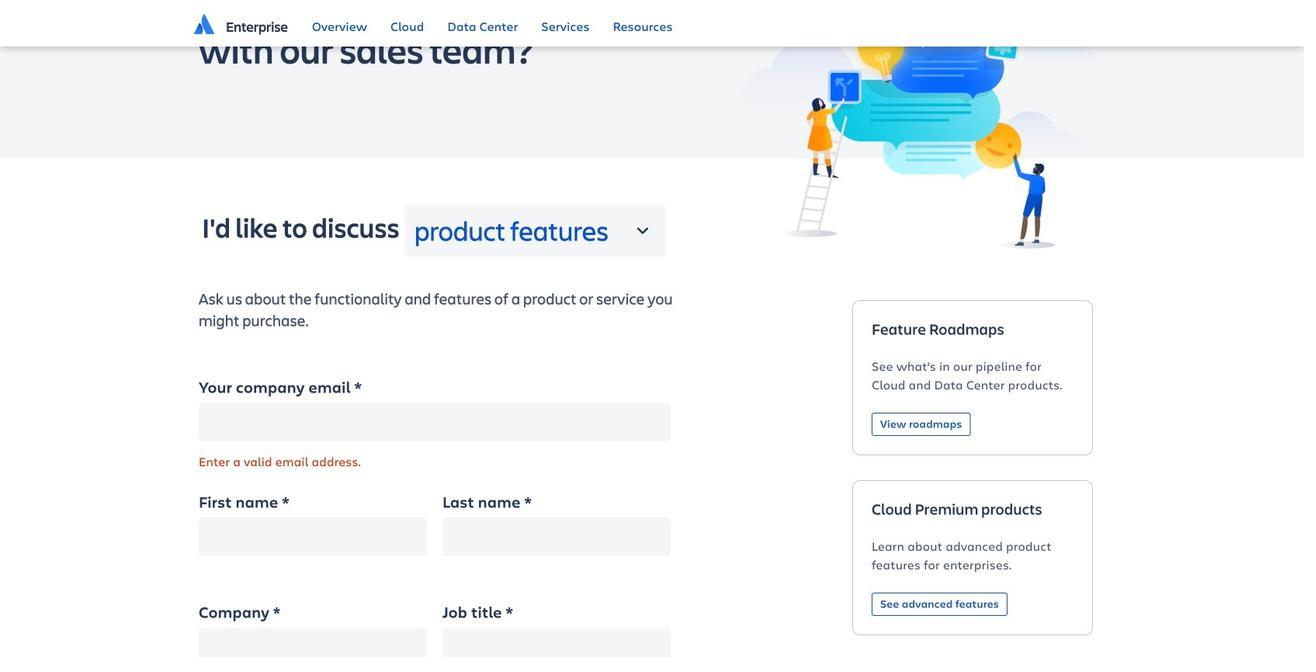 Task type: describe. For each thing, give the bounding box(es) containing it.
atlassian logo image
[[194, 14, 214, 34]]



Task type: locate. For each thing, give the bounding box(es) containing it.
None email field
[[199, 403, 671, 442]]

None text field
[[199, 518, 427, 557], [443, 518, 671, 557], [199, 628, 427, 658], [443, 628, 671, 658], [199, 518, 427, 557], [443, 518, 671, 557], [199, 628, 427, 658], [443, 628, 671, 658]]



Task type: vqa. For each thing, say whether or not it's contained in the screenshot.
Atlassian Logo
yes



